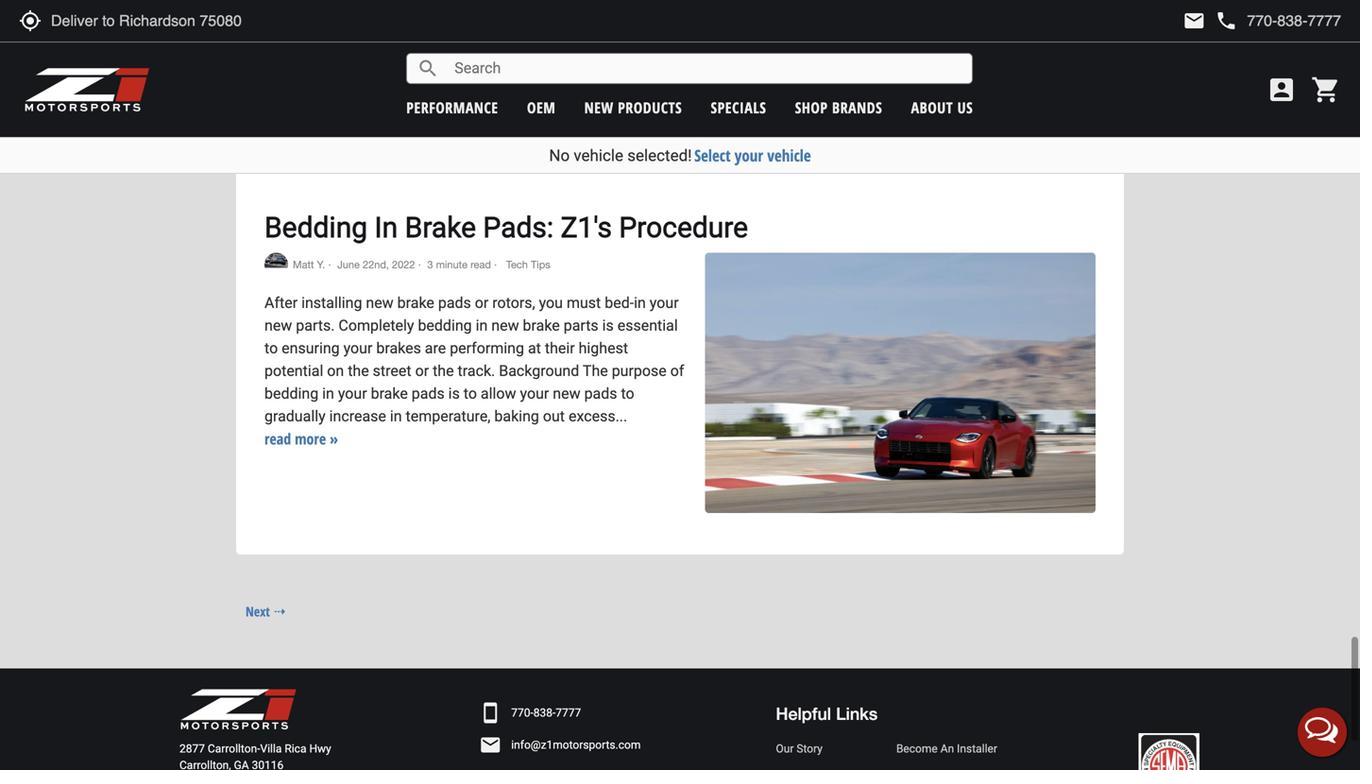 Task type: locate. For each thing, give the bounding box(es) containing it.
0 vertical spatial is
[[603, 317, 614, 335]]

read right minute
[[471, 258, 491, 271]]

is up temperature,
[[449, 385, 460, 403]]

of
[[671, 362, 685, 380]]

vehicle
[[768, 145, 811, 166], [574, 146, 624, 165]]

the right on
[[348, 362, 369, 380]]

your
[[735, 145, 764, 166], [650, 294, 679, 312], [344, 339, 373, 357], [338, 385, 367, 403], [520, 385, 549, 403]]

770-
[[512, 706, 534, 720]]

to
[[265, 339, 278, 357], [464, 385, 477, 403], [621, 385, 635, 403]]

vehicle down "shop"
[[768, 145, 811, 166]]

to up potential
[[265, 339, 278, 357]]

must
[[567, 294, 601, 312]]

0 horizontal spatial the
[[348, 362, 369, 380]]

or left rotors,
[[475, 294, 489, 312]]

tech
[[506, 258, 528, 271]]

more
[[295, 429, 326, 449]]

in right increase
[[390, 407, 402, 425]]

sema member logo image
[[1139, 734, 1200, 770]]

at
[[528, 339, 541, 357]]

shop brands
[[795, 97, 883, 118]]

new products link
[[585, 97, 682, 118]]

1 horizontal spatial bedding
[[418, 317, 472, 335]]

in
[[634, 294, 646, 312], [476, 317, 488, 335], [322, 385, 334, 403], [390, 407, 402, 425]]

0 vertical spatial or
[[475, 294, 489, 312]]

essential
[[618, 317, 678, 335]]

1 horizontal spatial to
[[464, 385, 477, 403]]

new down after
[[265, 317, 292, 335]]

0 vertical spatial brake
[[398, 294, 435, 312]]

our story
[[776, 742, 823, 756]]

shopping_cart link
[[1307, 75, 1342, 105]]

street
[[373, 362, 412, 380]]

in down on
[[322, 385, 334, 403]]

1 horizontal spatial the
[[433, 362, 454, 380]]

you
[[539, 294, 563, 312]]

info@z1motorsports.com
[[512, 739, 641, 752]]

3
[[428, 258, 433, 271]]

our story link
[[776, 741, 878, 757]]

1 vertical spatial read
[[265, 429, 291, 449]]

0 vertical spatial bedding
[[418, 317, 472, 335]]

your up essential
[[650, 294, 679, 312]]

the
[[348, 362, 369, 380], [433, 362, 454, 380]]

in up essential
[[634, 294, 646, 312]]

become an installer
[[897, 742, 998, 756]]

story
[[797, 742, 823, 756]]

your right select
[[735, 145, 764, 166]]

0 horizontal spatial is
[[449, 385, 460, 403]]

⇢
[[273, 603, 287, 621]]

0 horizontal spatial to
[[265, 339, 278, 357]]

excess...
[[569, 407, 628, 425]]

phone link
[[1216, 9, 1342, 32]]

in
[[375, 211, 398, 244]]

is
[[603, 317, 614, 335], [449, 385, 460, 403]]

smartphone 770-838-7777
[[479, 702, 581, 725]]

minute
[[436, 258, 468, 271]]

account_box
[[1267, 75, 1298, 105]]

new
[[585, 97, 614, 118], [366, 294, 394, 312], [265, 317, 292, 335], [492, 317, 519, 335], [553, 385, 581, 403]]

my_location
[[19, 9, 42, 32]]

about us
[[912, 97, 974, 118]]

brake down street
[[371, 385, 408, 403]]

parts
[[564, 317, 599, 335]]

the down the are
[[433, 362, 454, 380]]

0 horizontal spatial vehicle
[[574, 146, 624, 165]]

838-
[[534, 706, 556, 720]]

0 horizontal spatial or
[[415, 362, 429, 380]]

to down track.
[[464, 385, 477, 403]]

performance link
[[407, 97, 499, 118]]

parts.
[[296, 317, 335, 335]]

helpful links
[[776, 704, 878, 724]]

search
[[417, 57, 440, 80]]

0 vertical spatial read
[[471, 258, 491, 271]]

is up "highest"
[[603, 317, 614, 335]]

procedure
[[619, 211, 749, 244]]

0 horizontal spatial read
[[265, 429, 291, 449]]

pads down minute
[[438, 294, 471, 312]]

oem link
[[527, 97, 556, 118]]

1 vertical spatial brake
[[523, 317, 560, 335]]

brake down 2022
[[398, 294, 435, 312]]

0 horizontal spatial bedding
[[265, 385, 319, 403]]

performance
[[407, 97, 499, 118]]

read down gradually
[[265, 429, 291, 449]]

pads
[[438, 294, 471, 312], [412, 385, 445, 403], [585, 385, 618, 403]]

shop brands link
[[795, 97, 883, 118]]

bedding up the are
[[418, 317, 472, 335]]

brake up at
[[523, 317, 560, 335]]

brands
[[833, 97, 883, 118]]

matt y. image
[[265, 253, 288, 268]]

phone
[[1216, 9, 1238, 32]]

bedding in brake pads: z1's procedure
[[265, 211, 749, 244]]

1 horizontal spatial is
[[603, 317, 614, 335]]

purpose
[[612, 362, 667, 380]]

your down background
[[520, 385, 549, 403]]

products
[[618, 97, 682, 118]]

vehicle right no
[[574, 146, 624, 165]]

read more » link
[[265, 429, 338, 449]]

22nd,
[[363, 258, 389, 271]]

or down the are
[[415, 362, 429, 380]]

bedding
[[418, 317, 472, 335], [265, 385, 319, 403]]

mail link
[[1184, 9, 1206, 32]]

2877 carrollton-villa rica hwy link
[[180, 741, 331, 770]]

after installing new brake pads or rotors, you must bed-in your new parts. completely bedding in new brake parts is essential to ensuring your brakes are performing at their highest potential on the street or the track. background the purpose of bedding in your brake pads is to allow your new pads to gradually increase in temperature, baking out excess... read more »
[[265, 294, 685, 449]]

helpful
[[776, 704, 832, 724]]

highest
[[579, 339, 629, 357]]

track.
[[458, 362, 495, 380]]

1 vertical spatial or
[[415, 362, 429, 380]]

allow
[[481, 385, 517, 403]]

1 horizontal spatial or
[[475, 294, 489, 312]]

to down 'purpose'
[[621, 385, 635, 403]]

1 vertical spatial bedding
[[265, 385, 319, 403]]

brake
[[405, 211, 476, 244]]

our
[[776, 742, 794, 756]]

or
[[475, 294, 489, 312], [415, 362, 429, 380]]

z1 motorsports logo image
[[24, 66, 151, 113]]

z1's
[[561, 211, 612, 244]]

bedding down potential
[[265, 385, 319, 403]]



Task type: describe. For each thing, give the bounding box(es) containing it.
tech tips
[[504, 258, 551, 271]]

baking
[[495, 407, 539, 425]]

on
[[327, 362, 344, 380]]

completely
[[339, 317, 414, 335]]

pads up temperature,
[[412, 385, 445, 403]]

next ⇢ link
[[236, 598, 296, 625]]

3 minute read
[[428, 258, 491, 271]]

the
[[583, 362, 608, 380]]

mail phone
[[1184, 9, 1238, 32]]

1 vertical spatial is
[[449, 385, 460, 403]]

about us link
[[912, 97, 974, 118]]

ensuring
[[282, 339, 340, 357]]

mail
[[1184, 9, 1206, 32]]

pads up excess...
[[585, 385, 618, 403]]

info@z1motorsports.com link
[[512, 737, 641, 753]]

rotors,
[[493, 294, 535, 312]]

bedding
[[265, 211, 368, 244]]

about
[[912, 97, 954, 118]]

performing
[[450, 339, 524, 357]]

become
[[897, 742, 938, 756]]

2 horizontal spatial to
[[621, 385, 635, 403]]

become an installer link
[[897, 741, 1004, 757]]

select your vehicle link
[[695, 145, 811, 166]]

2022
[[392, 258, 415, 271]]

temperature,
[[406, 407, 491, 425]]

after
[[265, 294, 298, 312]]

installing
[[302, 294, 362, 312]]

shop
[[795, 97, 828, 118]]

Search search field
[[440, 54, 973, 83]]

bedding in brake pads: z1's procedure image
[[705, 253, 1096, 513]]

oem
[[527, 97, 556, 118]]

new up out
[[553, 385, 581, 403]]

2877
[[180, 742, 205, 756]]

brakes
[[376, 339, 421, 357]]

new down rotors,
[[492, 317, 519, 335]]

read inside after installing new brake pads or rotors, you must bed-in your new parts. completely bedding in new brake parts is essential to ensuring your brakes are performing at their highest potential on the street or the track. background the purpose of bedding in your brake pads is to allow your new pads to gradually increase in temperature, baking out excess... read more »
[[265, 429, 291, 449]]

increase
[[329, 407, 386, 425]]

next
[[246, 603, 270, 621]]

no
[[549, 146, 570, 165]]

pads:
[[483, 211, 554, 244]]

»
[[330, 429, 338, 449]]

vehicle inside no vehicle selected! select your vehicle
[[574, 146, 624, 165]]

matt
[[293, 258, 314, 271]]

1 the from the left
[[348, 362, 369, 380]]

june
[[337, 258, 360, 271]]

matt y.
[[293, 258, 325, 271]]

specials
[[711, 97, 767, 118]]

new up completely
[[366, 294, 394, 312]]

out
[[543, 407, 565, 425]]

2 the from the left
[[433, 362, 454, 380]]

hwy
[[309, 742, 331, 756]]

bedding in brake pads: z1's procedure link
[[265, 211, 749, 244]]

selected!
[[628, 146, 692, 165]]

an
[[941, 742, 955, 756]]

your up increase
[[338, 385, 367, 403]]

email
[[479, 734, 502, 757]]

smartphone
[[479, 702, 502, 725]]

1 horizontal spatial read
[[471, 258, 491, 271]]

villa
[[260, 742, 282, 756]]

z1 company logo image
[[180, 688, 298, 732]]

new left products
[[585, 97, 614, 118]]

shopping_cart
[[1312, 75, 1342, 105]]

account_box link
[[1263, 75, 1302, 105]]

select
[[695, 145, 731, 166]]

carrollton-
[[208, 742, 260, 756]]

june 22nd, 2022
[[337, 258, 415, 271]]

links
[[837, 704, 878, 724]]

next ⇢
[[246, 603, 287, 621]]

tips
[[531, 258, 551, 271]]

in up performing on the left
[[476, 317, 488, 335]]

new products
[[585, 97, 682, 118]]

1 horizontal spatial vehicle
[[768, 145, 811, 166]]

us
[[958, 97, 974, 118]]

no vehicle selected! select your vehicle
[[549, 145, 811, 166]]

your down completely
[[344, 339, 373, 357]]

7777
[[556, 706, 581, 720]]

potential
[[265, 362, 324, 380]]

2 vertical spatial brake
[[371, 385, 408, 403]]

y.
[[317, 258, 325, 271]]

gradually
[[265, 407, 326, 425]]

bed-
[[605, 294, 634, 312]]

are
[[425, 339, 446, 357]]

their
[[545, 339, 575, 357]]



Task type: vqa. For each thing, say whether or not it's contained in the screenshot.
out
yes



